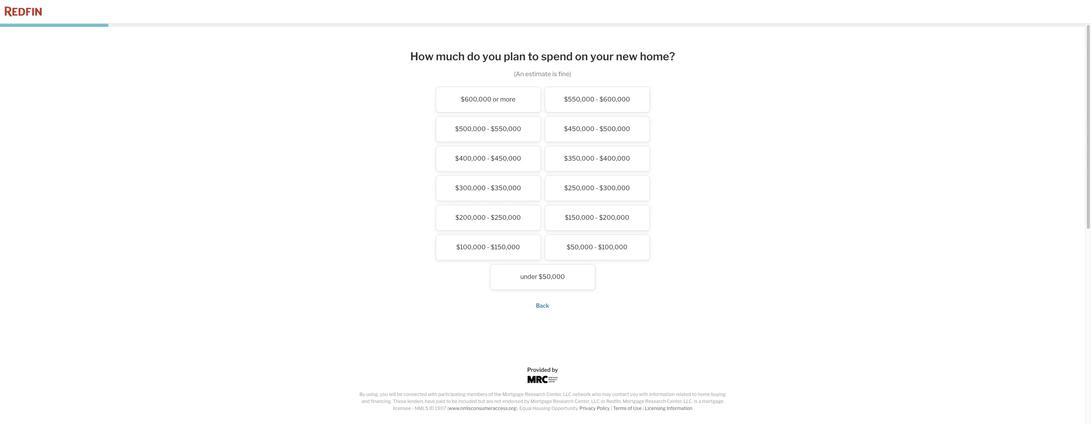 Task type: vqa. For each thing, say whether or not it's contained in the screenshot.
first Settings from right
no



Task type: describe. For each thing, give the bounding box(es) containing it.
have
[[425, 399, 435, 404]]

www.nmlsconsumeraccess.org link
[[449, 406, 516, 411]]

$400,000 - $450,000
[[455, 155, 521, 162]]

2 $100,000 from the left
[[598, 243, 628, 251]]

1 $100,000 from the left
[[456, 243, 486, 251]]

how
[[410, 50, 434, 63]]

- for $50,000
[[595, 243, 597, 251]]

financing.
[[371, 399, 392, 404]]

0 vertical spatial $450,000
[[564, 125, 595, 133]]

(an
[[514, 70, 524, 78]]

endorsed
[[503, 399, 523, 404]]

opportunity.
[[552, 406, 579, 411]]

- inside 'by using, you will be connected with participating members of the mortgage research center, llc network who may contact you with information related to home buying and financing. these lenders have paid to be included but are not endorsed by mortgage research center, llc or redfin. mortgage research center, llc. is a mortgage licensee - nmls id 1907 ('
[[412, 406, 414, 411]]

under
[[520, 273, 537, 280]]

policy
[[597, 406, 610, 411]]

on
[[575, 50, 588, 63]]

1 vertical spatial be
[[452, 399, 458, 404]]

1 | from the left
[[611, 406, 612, 411]]

is
[[694, 399, 698, 404]]

connected
[[404, 392, 427, 397]]

by inside 'by using, you will be connected with participating members of the mortgage research center, llc network who may contact you with information related to home buying and financing. these lenders have paid to be included but are not endorsed by mortgage research center, llc or redfin. mortgage research center, llc. is a mortgage licensee - nmls id 1907 ('
[[524, 399, 530, 404]]

a
[[699, 399, 701, 404]]

1 horizontal spatial research
[[553, 399, 574, 404]]

0 vertical spatial $50,000
[[567, 243, 593, 251]]

1 $200,000 from the left
[[456, 214, 486, 221]]

1 horizontal spatial llc
[[591, 399, 600, 404]]

back button
[[536, 302, 549, 309]]

1 vertical spatial $450,000
[[491, 155, 521, 162]]

licensing
[[645, 406, 666, 411]]

how much do you plan to spend on your new home?
[[410, 50, 675, 63]]

is fine)
[[552, 70, 571, 78]]

$150,000 - $200,000
[[565, 214, 630, 221]]

but
[[478, 399, 485, 404]]

related
[[676, 392, 691, 397]]

the
[[494, 392, 501, 397]]

are
[[486, 399, 493, 404]]

licensee
[[393, 406, 411, 411]]

(
[[447, 406, 449, 411]]

housing
[[533, 406, 551, 411]]

llc.
[[684, 399, 693, 404]]

participating
[[438, 392, 466, 397]]

1 horizontal spatial you
[[483, 50, 502, 63]]

spend
[[541, 50, 573, 63]]

not
[[494, 399, 502, 404]]

1 horizontal spatial by
[[552, 367, 558, 373]]

how much do you plan to spend on your new home? option group
[[387, 87, 698, 294]]

$300,000 - $350,000
[[455, 184, 521, 192]]

redfin.
[[607, 399, 622, 404]]

terms
[[613, 406, 627, 411]]

www.nmlsconsumeraccess.org
[[449, 406, 516, 411]]

- for $200,000
[[487, 214, 490, 221]]

0 horizontal spatial center,
[[547, 392, 562, 397]]

provided by
[[527, 367, 558, 373]]

may
[[602, 392, 611, 397]]

plan
[[504, 50, 526, 63]]

1 horizontal spatial mortgage
[[531, 399, 552, 404]]

id
[[429, 406, 434, 411]]

of for terms
[[628, 406, 632, 411]]

$50,000 - $100,000
[[567, 243, 628, 251]]

- for $150,000
[[596, 214, 598, 221]]

0 vertical spatial $550,000
[[564, 96, 595, 103]]

privacy policy link
[[580, 406, 610, 411]]

information
[[650, 392, 675, 397]]

$600,000 or more
[[461, 96, 516, 103]]

or inside how much do you plan to spend on your new home? option group
[[493, 96, 499, 103]]

home
[[698, 392, 710, 397]]

who
[[592, 392, 601, 397]]

network
[[573, 392, 591, 397]]

licensing information link
[[645, 406, 693, 411]]

members
[[467, 392, 488, 397]]

terms of use link
[[613, 406, 642, 411]]

1 with from the left
[[428, 392, 437, 397]]

2 horizontal spatial research
[[645, 399, 666, 404]]

0 horizontal spatial you
[[380, 392, 388, 397]]

(an estimate is fine)
[[514, 70, 571, 78]]

provided
[[527, 367, 551, 373]]

2 $300,000 from the left
[[600, 184, 630, 192]]

).
[[516, 406, 519, 411]]

will
[[389, 392, 396, 397]]

under $50,000
[[520, 273, 565, 280]]

$450,000 - $500,000
[[564, 125, 630, 133]]

1 $300,000 from the left
[[455, 184, 486, 192]]

by using, you will be connected with participating members of the mortgage research center, llc network who may contact you with information related to home buying and financing. these lenders have paid to be included but are not endorsed by mortgage research center, llc or redfin. mortgage research center, llc. is a mortgage licensee - nmls id 1907 (
[[360, 392, 726, 411]]

2 $600,000 from the left
[[600, 96, 630, 103]]

$100,000 - $150,000
[[456, 243, 520, 251]]

2 horizontal spatial mortgage
[[623, 399, 644, 404]]

1 vertical spatial $50,000
[[539, 273, 565, 280]]

www.nmlsconsumeraccess.org ). equal housing opportunity. privacy policy | terms of use | licensing information
[[449, 406, 693, 411]]

nmls
[[415, 406, 428, 411]]

0 horizontal spatial $550,000
[[491, 125, 521, 133]]

- for $450,000
[[596, 125, 598, 133]]



Task type: locate. For each thing, give the bounding box(es) containing it.
1 vertical spatial of
[[628, 406, 632, 411]]

research
[[525, 392, 546, 397], [553, 399, 574, 404], [645, 399, 666, 404]]

mortgage up 'endorsed'
[[502, 392, 524, 397]]

1 horizontal spatial $500,000
[[600, 125, 630, 133]]

- for $400,000
[[487, 155, 490, 162]]

$300,000 up $200,000 - $250,000
[[455, 184, 486, 192]]

research up opportunity. at the right bottom
[[553, 399, 574, 404]]

you right contact
[[630, 392, 638, 397]]

| down redfin.
[[611, 406, 612, 411]]

2 with from the left
[[639, 392, 649, 397]]

$150,000
[[565, 214, 594, 221], [491, 243, 520, 251]]

1 $600,000 from the left
[[461, 96, 492, 103]]

- for $300,000
[[487, 184, 490, 192]]

1 vertical spatial $250,000
[[491, 214, 521, 221]]

1 horizontal spatial $400,000
[[600, 155, 630, 162]]

- up $450,000 - $500,000
[[596, 96, 598, 103]]

- for $250,000
[[596, 184, 598, 192]]

1907
[[435, 406, 446, 411]]

$400,000
[[455, 155, 486, 162], [600, 155, 630, 162]]

- for $100,000
[[487, 243, 490, 251]]

0 horizontal spatial $100,000
[[456, 243, 486, 251]]

$50,000 right under
[[539, 273, 565, 280]]

0 horizontal spatial by
[[524, 399, 530, 404]]

- up $50,000 - $100,000
[[596, 214, 598, 221]]

$200,000 down the $250,000 - $300,000
[[599, 214, 630, 221]]

$600,000 left more
[[461, 96, 492, 103]]

0 horizontal spatial $200,000
[[456, 214, 486, 221]]

these
[[393, 399, 406, 404]]

1 horizontal spatial $200,000
[[599, 214, 630, 221]]

1 horizontal spatial with
[[639, 392, 649, 397]]

contact
[[612, 392, 629, 397]]

$50,000 down $150,000 - $200,000
[[567, 243, 593, 251]]

- for $550,000
[[596, 96, 598, 103]]

- down $500,000 - $550,000
[[487, 155, 490, 162]]

0 vertical spatial be
[[397, 392, 403, 397]]

- up $100,000 - $150,000
[[487, 214, 490, 221]]

$200,000 - $250,000
[[456, 214, 521, 221]]

center, down network
[[575, 399, 590, 404]]

$300,000 up $150,000 - $200,000
[[600, 184, 630, 192]]

1 vertical spatial $150,000
[[491, 243, 520, 251]]

0 horizontal spatial $400,000
[[455, 155, 486, 162]]

1 vertical spatial or
[[601, 399, 606, 404]]

new home?
[[616, 50, 675, 63]]

equal
[[520, 406, 532, 411]]

be
[[397, 392, 403, 397], [452, 399, 458, 404]]

$450,000 down $500,000 - $550,000
[[491, 155, 521, 162]]

with up use
[[639, 392, 649, 397]]

or left more
[[493, 96, 499, 103]]

to
[[528, 50, 539, 63], [692, 392, 697, 397], [446, 399, 451, 404]]

- for $350,000
[[596, 155, 598, 162]]

you right do
[[483, 50, 502, 63]]

of left use
[[628, 406, 632, 411]]

$600,000
[[461, 96, 492, 103], [600, 96, 630, 103]]

1 horizontal spatial or
[[601, 399, 606, 404]]

$450,000
[[564, 125, 595, 133], [491, 155, 521, 162]]

more
[[500, 96, 516, 103]]

0 horizontal spatial $450,000
[[491, 155, 521, 162]]

- up $400,000 - $450,000
[[487, 125, 490, 133]]

$100,000 down $200,000 - $250,000
[[456, 243, 486, 251]]

1 horizontal spatial be
[[452, 399, 458, 404]]

you
[[483, 50, 502, 63], [380, 392, 388, 397], [630, 392, 638, 397]]

or up "policy"
[[601, 399, 606, 404]]

0 horizontal spatial $500,000
[[455, 125, 486, 133]]

by up mortgage research center image
[[552, 367, 558, 373]]

by
[[360, 392, 365, 397]]

$250,000 - $300,000
[[564, 184, 630, 192]]

0 horizontal spatial mortgage
[[502, 392, 524, 397]]

0 horizontal spatial $600,000
[[461, 96, 492, 103]]

0 horizontal spatial of
[[489, 392, 493, 397]]

|
[[611, 406, 612, 411], [643, 406, 644, 411]]

$550,000
[[564, 96, 595, 103], [491, 125, 521, 133]]

2 $500,000 from the left
[[600, 125, 630, 133]]

with
[[428, 392, 437, 397], [639, 392, 649, 397]]

1 horizontal spatial of
[[628, 406, 632, 411]]

0 vertical spatial llc
[[563, 392, 572, 397]]

of
[[489, 392, 493, 397], [628, 406, 632, 411]]

0 horizontal spatial $150,000
[[491, 243, 520, 251]]

1 $400,000 from the left
[[455, 155, 486, 162]]

use
[[633, 406, 642, 411]]

llc up opportunity. at the right bottom
[[563, 392, 572, 397]]

much
[[436, 50, 465, 63]]

0 horizontal spatial or
[[493, 96, 499, 103]]

$550,000 down is fine)
[[564, 96, 595, 103]]

1 horizontal spatial $300,000
[[600, 184, 630, 192]]

2 horizontal spatial to
[[692, 392, 697, 397]]

be up these
[[397, 392, 403, 397]]

0 vertical spatial of
[[489, 392, 493, 397]]

$500,000 up $350,000 - $400,000
[[600, 125, 630, 133]]

privacy
[[580, 406, 596, 411]]

$50,000
[[567, 243, 593, 251], [539, 273, 565, 280]]

do
[[467, 50, 480, 63]]

1 vertical spatial $550,000
[[491, 125, 521, 133]]

1 vertical spatial llc
[[591, 399, 600, 404]]

$100,000 down $150,000 - $200,000
[[598, 243, 628, 251]]

0 vertical spatial to
[[528, 50, 539, 63]]

of left the
[[489, 392, 493, 397]]

center, up opportunity. at the right bottom
[[547, 392, 562, 397]]

you up financing.
[[380, 392, 388, 397]]

research up housing
[[525, 392, 546, 397]]

and
[[362, 399, 370, 404]]

with up have
[[428, 392, 437, 397]]

1 vertical spatial $350,000
[[491, 184, 521, 192]]

0 vertical spatial $250,000
[[564, 184, 595, 192]]

0 vertical spatial $350,000
[[564, 155, 595, 162]]

to up 'is' on the bottom
[[692, 392, 697, 397]]

1 horizontal spatial $350,000
[[564, 155, 595, 162]]

0 vertical spatial $150,000
[[565, 214, 594, 221]]

1 horizontal spatial $550,000
[[564, 96, 595, 103]]

$250,000
[[564, 184, 595, 192], [491, 214, 521, 221]]

- down $400,000 - $450,000
[[487, 184, 490, 192]]

0 horizontal spatial $350,000
[[491, 184, 521, 192]]

mortgage
[[502, 392, 524, 397], [531, 399, 552, 404], [623, 399, 644, 404]]

back
[[536, 302, 549, 309]]

$400,000 up $300,000 - $350,000
[[455, 155, 486, 162]]

$450,000 up $350,000 - $400,000
[[564, 125, 595, 133]]

estimate
[[525, 70, 551, 78]]

$150,000 down $200,000 - $250,000
[[491, 243, 520, 251]]

center, up information
[[667, 399, 683, 404]]

1 horizontal spatial $600,000
[[600, 96, 630, 103]]

$300,000
[[455, 184, 486, 192], [600, 184, 630, 192]]

$200,000 up $100,000 - $150,000
[[456, 214, 486, 221]]

1 horizontal spatial center,
[[575, 399, 590, 404]]

mortgage up housing
[[531, 399, 552, 404]]

$250,000 up $100,000 - $150,000
[[491, 214, 521, 221]]

- down $200,000 - $250,000
[[487, 243, 490, 251]]

mortgage
[[702, 399, 724, 404]]

1 vertical spatial to
[[692, 392, 697, 397]]

buying
[[711, 392, 726, 397]]

1 horizontal spatial $150,000
[[565, 214, 594, 221]]

be down participating
[[452, 399, 458, 404]]

2 $200,000 from the left
[[599, 214, 630, 221]]

or
[[493, 96, 499, 103], [601, 399, 606, 404]]

research up licensing
[[645, 399, 666, 404]]

$500,000 - $550,000
[[455, 125, 521, 133]]

paid
[[436, 399, 445, 404]]

0 horizontal spatial with
[[428, 392, 437, 397]]

-
[[596, 96, 598, 103], [487, 125, 490, 133], [596, 125, 598, 133], [487, 155, 490, 162], [596, 155, 598, 162], [487, 184, 490, 192], [596, 184, 598, 192], [487, 214, 490, 221], [596, 214, 598, 221], [487, 243, 490, 251], [595, 243, 597, 251], [412, 406, 414, 411]]

lenders
[[407, 399, 424, 404]]

| right use
[[643, 406, 644, 411]]

- down $350,000 - $400,000
[[596, 184, 598, 192]]

2 vertical spatial to
[[446, 399, 451, 404]]

0 horizontal spatial $250,000
[[491, 214, 521, 221]]

using,
[[366, 392, 379, 397]]

to up (
[[446, 399, 451, 404]]

0 vertical spatial by
[[552, 367, 558, 373]]

$550,000 - $600,000
[[564, 96, 630, 103]]

0 horizontal spatial research
[[525, 392, 546, 397]]

1 horizontal spatial $50,000
[[567, 243, 593, 251]]

0 horizontal spatial |
[[611, 406, 612, 411]]

$500,000
[[455, 125, 486, 133], [600, 125, 630, 133]]

included
[[459, 399, 477, 404]]

2 horizontal spatial center,
[[667, 399, 683, 404]]

your
[[590, 50, 614, 63]]

$100,000
[[456, 243, 486, 251], [598, 243, 628, 251]]

$550,000 down more
[[491, 125, 521, 133]]

$350,000 down $400,000 - $450,000
[[491, 184, 521, 192]]

or inside 'by using, you will be connected with participating members of the mortgage research center, llc network who may contact you with information related to home buying and financing. these lenders have paid to be included but are not endorsed by mortgage research center, llc or redfin. mortgage research center, llc. is a mortgage licensee - nmls id 1907 ('
[[601, 399, 606, 404]]

1 horizontal spatial $100,000
[[598, 243, 628, 251]]

1 horizontal spatial $250,000
[[564, 184, 595, 192]]

0 horizontal spatial to
[[446, 399, 451, 404]]

$350,000
[[564, 155, 595, 162], [491, 184, 521, 192]]

mortgage research center image
[[528, 376, 558, 383]]

0 vertical spatial or
[[493, 96, 499, 103]]

$250,000 down $350,000 - $400,000
[[564, 184, 595, 192]]

1 $500,000 from the left
[[455, 125, 486, 133]]

1 horizontal spatial |
[[643, 406, 644, 411]]

$350,000 - $400,000
[[564, 155, 630, 162]]

2 | from the left
[[643, 406, 644, 411]]

- up $350,000 - $400,000
[[596, 125, 598, 133]]

$600,000 up $450,000 - $500,000
[[600, 96, 630, 103]]

- for $500,000
[[487, 125, 490, 133]]

- down $450,000 - $500,000
[[596, 155, 598, 162]]

2 horizontal spatial you
[[630, 392, 638, 397]]

by
[[552, 367, 558, 373], [524, 399, 530, 404]]

$150,000 up $50,000 - $100,000
[[565, 214, 594, 221]]

by up equal
[[524, 399, 530, 404]]

2 $400,000 from the left
[[600, 155, 630, 162]]

1 horizontal spatial $450,000
[[564, 125, 595, 133]]

$400,000 up the $250,000 - $300,000
[[600, 155, 630, 162]]

1 horizontal spatial to
[[528, 50, 539, 63]]

0 horizontal spatial $300,000
[[455, 184, 486, 192]]

- down $150,000 - $200,000
[[595, 243, 597, 251]]

0 horizontal spatial llc
[[563, 392, 572, 397]]

of inside 'by using, you will be connected with participating members of the mortgage research center, llc network who may contact you with information related to home buying and financing. these lenders have paid to be included but are not endorsed by mortgage research center, llc or redfin. mortgage research center, llc. is a mortgage licensee - nmls id 1907 ('
[[489, 392, 493, 397]]

llc
[[563, 392, 572, 397], [591, 399, 600, 404]]

of for members
[[489, 392, 493, 397]]

0 horizontal spatial $50,000
[[539, 273, 565, 280]]

$500,000 down $600,000 or more
[[455, 125, 486, 133]]

$350,000 down $450,000 - $500,000
[[564, 155, 595, 162]]

- down lenders
[[412, 406, 414, 411]]

mortgage up use
[[623, 399, 644, 404]]

information
[[667, 406, 693, 411]]

to up estimate
[[528, 50, 539, 63]]

$200,000
[[456, 214, 486, 221], [599, 214, 630, 221]]

0 horizontal spatial be
[[397, 392, 403, 397]]

llc up privacy policy link
[[591, 399, 600, 404]]

1 vertical spatial by
[[524, 399, 530, 404]]



